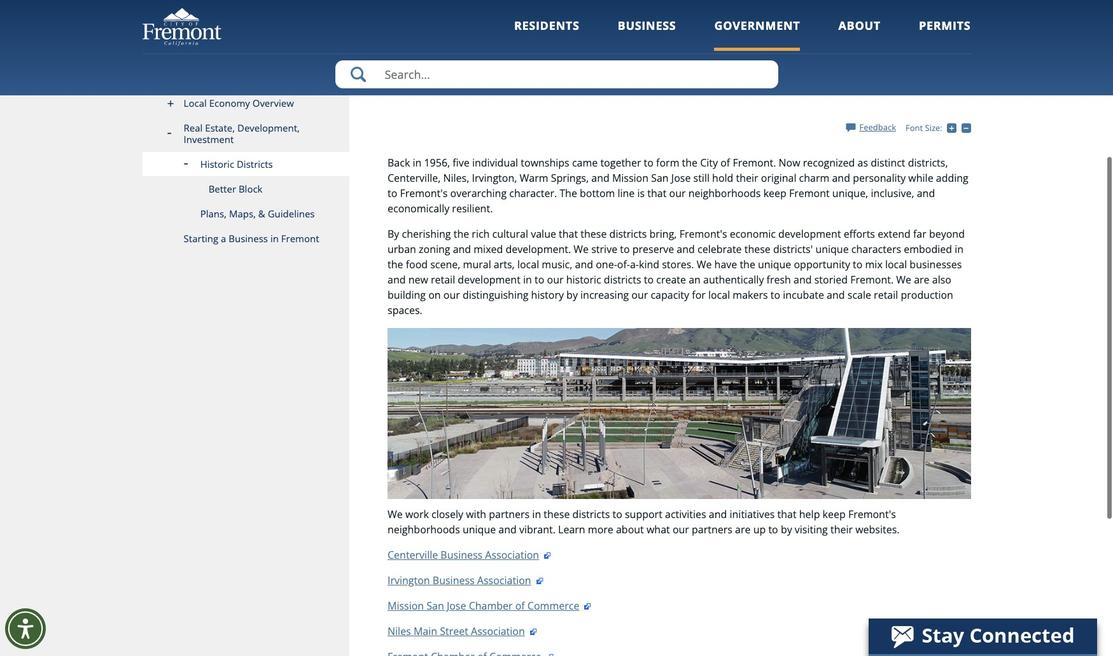 Task type: vqa. For each thing, say whether or not it's contained in the screenshot.
the right »
yes



Task type: describe. For each thing, give the bounding box(es) containing it.
2 horizontal spatial local
[[885, 258, 907, 272]]

to down fresh
[[771, 288, 780, 302]]

stay connected image
[[869, 619, 1096, 655]]

better block
[[209, 183, 263, 196]]

back
[[388, 156, 410, 170]]

fremont's inside we work closely with partners in these districts to support activities and initiatives that help keep fremont's neighborhoods unique and vibrant. learn more about what our partners are up to by visiting their websites.
[[848, 508, 896, 522]]

irvington
[[388, 574, 430, 588]]

irvington business association
[[388, 574, 531, 588]]

websites.
[[855, 523, 900, 537]]

estate, inside government » departments » economic development » real estate, development, investment historic districts
[[615, 52, 640, 63]]

while
[[908, 171, 933, 185]]

unique inside we work closely with partners in these districts to support activities and initiatives that help keep fremont's neighborhoods unique and vibrant. learn more about what our partners are up to by visiting their websites.
[[463, 523, 496, 537]]

bring,
[[649, 227, 677, 241]]

back in 1956, five individual townships came together to form the city of fremont. now recognized as distinct districts, centerville, niles, irvington, warm springs, and mission san jose still hold their original charm and personality while adding to fremont's overarching character. the bottom line is that our neighborhoods keep fremont unique, inclusive, and economically resilient.
[[388, 156, 969, 216]]

and up stores.
[[677, 243, 695, 257]]

and right "activities"
[[709, 508, 727, 522]]

overview
[[252, 97, 294, 110]]

by inside we work closely with partners in these districts to support activities and initiatives that help keep fremont's neighborhoods unique and vibrant. learn more about what our partners are up to by visiting their websites.
[[781, 523, 792, 537]]

starting a business in fremont
[[184, 233, 319, 245]]

of inside back in 1956, five individual townships came together to form the city of fremont. now recognized as distinct districts, centerville, niles, irvington, warm springs, and mission san jose still hold their original charm and personality while adding to fremont's overarching character. the bottom line is that our neighborhoods keep fremont unique, inclusive, and economically resilient.
[[721, 156, 730, 170]]

map of fremont with labeled neighborhoods including ardenwood, cabrillo, centerville, glenmoor, sundale, central/downtown, parkmont, cherry/guardion, kimber/gomes, mission valley and mission san jose. also labels unincorporated alameda county image
[[142, 0, 971, 3]]

fremont. inside back in 1956, five individual townships came together to form the city of fremont. now recognized as distinct districts, centerville, niles, irvington, warm springs, and mission san jose still hold their original charm and personality while adding to fremont's overarching character. the bottom line is that our neighborhoods keep fremont unique, inclusive, and economically resilient.
[[733, 156, 776, 170]]

centerville business association link
[[388, 548, 552, 562]]

zoning
[[419, 243, 450, 257]]

that inside by cherishing the rich cultural value that these districts bring, fremont's economic development efforts extend far beyond urban zoning and mixed development. we strive to preserve and celebrate these districts' unique characters embodied in the food scene, mural arts, local music, and one-of-a-kind stores. we have the unique opportunity to mix local businesses and new retail development in to our historic districts to create an authentically fresh and storied fremont. we are also building on our distinguishing history by increasing our capacity for local makers to incubate and scale retail production spaces.
[[559, 227, 578, 241]]

irvington business association link
[[388, 574, 544, 588]]

businesses
[[910, 258, 962, 272]]

1956,
[[424, 156, 450, 170]]

about link
[[838, 18, 881, 51]]

1 vertical spatial jose
[[447, 599, 466, 613]]

individual
[[472, 156, 518, 170]]

0 horizontal spatial real estate, development, investment link
[[142, 116, 349, 152]]

government for government » departments » economic development » real estate, development, investment historic districts
[[388, 52, 435, 63]]

fremont inside back in 1956, five individual townships came together to form the city of fremont. now recognized as distinct districts, centerville, niles, irvington, warm springs, and mission san jose still hold their original charm and personality while adding to fremont's overarching character. the bottom line is that our neighborhoods keep fremont unique, inclusive, and economically resilient.
[[789, 187, 830, 201]]

increasing
[[580, 288, 629, 302]]

and down storied
[[827, 288, 845, 302]]

in inside back in 1956, five individual townships came together to form the city of fremont. now recognized as distinct districts, centerville, niles, irvington, warm springs, and mission san jose still hold their original charm and personality while adding to fremont's overarching character. the bottom line is that our neighborhoods keep fremont unique, inclusive, and economically resilient.
[[413, 156, 422, 170]]

feedback
[[860, 122, 896, 133]]

size:
[[925, 122, 942, 134]]

original
[[761, 171, 796, 185]]

economically
[[388, 202, 449, 216]]

of-
[[617, 258, 630, 272]]

to up history
[[535, 273, 544, 287]]

chamber
[[469, 599, 513, 613]]

real estate, development, investment
[[184, 122, 300, 146]]

strive
[[591, 243, 617, 257]]

1 vertical spatial historic
[[200, 158, 234, 171]]

economic
[[500, 52, 536, 63]]

are inside by cherishing the rich cultural value that these districts bring, fremont's economic development efforts extend far beyond urban zoning and mixed development. we strive to preserve and celebrate these districts' unique characters embodied in the food scene, mural arts, local music, and one-of-a-kind stores. we have the unique opportunity to mix local businesses and new retail development in to our historic districts to create an authentically fresh and storied fremont. we are also building on our distinguishing history by increasing our capacity for local makers to incubate and scale retail production spaces.
[[914, 273, 930, 287]]

centerville
[[388, 548, 438, 562]]

efforts
[[844, 227, 875, 241]]

1 vertical spatial fremont
[[281, 233, 319, 245]]

maps,
[[229, 208, 256, 220]]

mission san jose chamber of commerce link
[[388, 599, 592, 613]]

to left form
[[644, 156, 654, 170]]

font size:
[[906, 122, 942, 134]]

about
[[838, 18, 881, 33]]

starting
[[184, 233, 218, 245]]

street
[[440, 625, 468, 639]]

cherishing
[[402, 227, 451, 241]]

estate, inside real estate, development, investment
[[205, 122, 235, 135]]

1 vertical spatial san
[[427, 599, 444, 613]]

the inside back in 1956, five individual townships came together to form the city of fremont. now recognized as distinct districts, centerville, niles, irvington, warm springs, and mission san jose still hold their original charm and personality while adding to fremont's overarching character. the bottom line is that our neighborhoods keep fremont unique, inclusive, and economically resilient.
[[682, 156, 698, 170]]

hold
[[712, 171, 733, 185]]

economic
[[730, 227, 776, 241]]

0 horizontal spatial local
[[517, 258, 539, 272]]

neighborhoods inside back in 1956, five individual townships came together to form the city of fremont. now recognized as distinct districts, centerville, niles, irvington, warm springs, and mission san jose still hold their original charm and personality while adding to fremont's overarching character. the bottom line is that our neighborhoods keep fremont unique, inclusive, and economically resilient.
[[688, 187, 761, 201]]

in down guidelines
[[270, 233, 279, 245]]

starting a business in fremont link
[[142, 227, 349, 252]]

the down urban
[[388, 258, 403, 272]]

our down music, on the top
[[547, 273, 564, 287]]

commerce
[[528, 599, 579, 613]]

a
[[221, 233, 226, 245]]

rich
[[472, 227, 490, 241]]

san inside back in 1956, five individual townships came together to form the city of fremont. now recognized as distinct districts, centerville, niles, irvington, warm springs, and mission san jose still hold their original charm and personality while adding to fremont's overarching character. the bottom line is that our neighborhoods keep fremont unique, inclusive, and economically resilient.
[[651, 171, 669, 185]]

mural
[[463, 258, 491, 272]]

fremont's inside back in 1956, five individual townships came together to form the city of fremont. now recognized as distinct districts, centerville, niles, irvington, warm springs, and mission san jose still hold their original charm and personality while adding to fremont's overarching character. the bottom line is that our neighborhoods keep fremont unique, inclusive, and economically resilient.
[[400, 187, 448, 201]]

music,
[[542, 258, 572, 272]]

one-
[[596, 258, 617, 272]]

that inside back in 1956, five individual townships came together to form the city of fremont. now recognized as distinct districts, centerville, niles, irvington, warm springs, and mission san jose still hold their original charm and personality while adding to fremont's overarching character. the bottom line is that our neighborhoods keep fremont unique, inclusive, and economically resilient.
[[647, 187, 667, 201]]

adding
[[936, 171, 969, 185]]

resilient.
[[452, 202, 493, 216]]

1 horizontal spatial retail
[[874, 288, 898, 302]]

1 horizontal spatial partners
[[692, 523, 732, 537]]

2 horizontal spatial these
[[744, 243, 771, 257]]

and up historic
[[575, 258, 593, 272]]

association for irvington business association
[[477, 574, 531, 588]]

came
[[572, 156, 598, 170]]

an
[[689, 273, 701, 287]]

to down centerville,
[[388, 187, 397, 201]]

keep inside we work closely with partners in these districts to support activities and initiatives that help keep fremont's neighborhoods unique and vibrant. learn more about what our partners are up to by visiting their websites.
[[823, 508, 846, 522]]

we work closely with partners in these districts to support activities and initiatives that help keep fremont's neighborhoods unique and vibrant. learn more about what our partners are up to by visiting their websites.
[[388, 508, 900, 537]]

association for centerville business association
[[485, 548, 539, 562]]

initiatives
[[730, 508, 775, 522]]

to down kind
[[644, 273, 654, 287]]

0 vertical spatial development
[[778, 227, 841, 241]]

and left vibrant.
[[499, 523, 517, 537]]

1 » from the left
[[437, 52, 441, 63]]

1 vertical spatial government link
[[388, 52, 435, 63]]

business link
[[618, 18, 676, 51]]

economy
[[209, 97, 250, 110]]

to left the 'mix'
[[853, 258, 863, 272]]

local
[[184, 97, 207, 110]]

1 vertical spatial unique
[[758, 258, 791, 272]]

in up history
[[523, 273, 532, 287]]

we inside we work closely with partners in these districts to support activities and initiatives that help keep fremont's neighborhoods unique and vibrant. learn more about what our partners are up to by visiting their websites.
[[388, 508, 403, 522]]

districts inside government » departments » economic development » real estate, development, investment historic districts
[[493, 63, 600, 98]]

preserve
[[632, 243, 674, 257]]

and up unique,
[[832, 171, 850, 185]]

0 vertical spatial retail
[[431, 273, 455, 287]]

celebrate
[[698, 243, 742, 257]]

1 vertical spatial mission
[[388, 599, 424, 613]]

beyond
[[929, 227, 965, 241]]

1 horizontal spatial local
[[708, 288, 730, 302]]

development, inside government » departments » economic development » real estate, development, investment historic districts
[[642, 52, 694, 63]]

districts inside we work closely with partners in these districts to support activities and initiatives that help keep fremont's neighborhoods unique and vibrant. learn more about what our partners are up to by visiting their websites.
[[573, 508, 610, 522]]

for
[[692, 288, 706, 302]]

visiting
[[795, 523, 828, 537]]

better block link
[[142, 177, 349, 202]]

create
[[656, 273, 686, 287]]

mixed
[[474, 243, 503, 257]]

investment inside government » departments » economic development » real estate, development, investment historic districts
[[697, 52, 739, 63]]

capacity
[[651, 288, 689, 302]]

development
[[539, 52, 589, 63]]

we left strive
[[574, 243, 589, 257]]

character.
[[509, 187, 557, 201]]

jose inside back in 1956, five individual townships came together to form the city of fremont. now recognized as distinct districts, centerville, niles, irvington, warm springs, and mission san jose still hold their original charm and personality while adding to fremont's overarching character. the bottom line is that our neighborhoods keep fremont unique, inclusive, and economically resilient.
[[671, 171, 691, 185]]

their inside we work closely with partners in these districts to support activities and initiatives that help keep fremont's neighborhoods unique and vibrant. learn more about what our partners are up to by visiting their websites.
[[831, 523, 853, 537]]

2 vertical spatial association
[[471, 625, 525, 639]]

residents
[[514, 18, 580, 33]]

is
[[637, 187, 645, 201]]

their inside back in 1956, five individual townships came together to form the city of fremont. now recognized as distinct districts, centerville, niles, irvington, warm springs, and mission san jose still hold their original charm and personality while adding to fremont's overarching character. the bottom line is that our neighborhoods keep fremont unique, inclusive, and economically resilient.
[[736, 171, 758, 185]]

food
[[406, 258, 428, 272]]

unique,
[[832, 187, 868, 201]]

in down the beyond
[[955, 243, 964, 257]]

- link
[[961, 122, 974, 133]]

and down 'while'
[[917, 187, 935, 201]]

cultural
[[492, 227, 528, 241]]



Task type: locate. For each thing, give the bounding box(es) containing it.
departments
[[443, 52, 492, 63]]

real estate, development, investment link up historic districts
[[142, 116, 349, 152]]

and up incubate on the right top of the page
[[794, 273, 812, 287]]

mix
[[865, 258, 883, 272]]

1 horizontal spatial government link
[[714, 18, 800, 51]]

1 horizontal spatial development,
[[642, 52, 694, 63]]

association
[[485, 548, 539, 562], [477, 574, 531, 588], [471, 625, 525, 639]]

association up "chamber"
[[477, 574, 531, 588]]

their right visiting
[[831, 523, 853, 537]]

1 vertical spatial estate,
[[205, 122, 235, 135]]

development, down the overview at the left of the page
[[237, 122, 300, 135]]

1 horizontal spatial investment
[[697, 52, 739, 63]]

2 vertical spatial unique
[[463, 523, 496, 537]]

0 horizontal spatial districts
[[237, 158, 273, 171]]

together
[[600, 156, 641, 170]]

real inside real estate, development, investment
[[184, 122, 203, 135]]

that left help
[[777, 508, 797, 522]]

3 » from the left
[[591, 52, 595, 63]]

association down vibrant.
[[485, 548, 539, 562]]

1 horizontal spatial fremont.
[[850, 273, 894, 287]]

1 vertical spatial by
[[781, 523, 792, 537]]

unique up fresh
[[758, 258, 791, 272]]

government link
[[714, 18, 800, 51], [388, 52, 435, 63]]

extend
[[878, 227, 911, 241]]

districts up 'more' on the bottom of page
[[573, 508, 610, 522]]

0 horizontal spatial these
[[544, 508, 570, 522]]

and up building
[[388, 273, 406, 287]]

1 horizontal spatial jose
[[671, 171, 691, 185]]

0 horizontal spatial fremont.
[[733, 156, 776, 170]]

1 vertical spatial fremont's
[[680, 227, 727, 241]]

1 horizontal spatial »
[[494, 52, 498, 63]]

0 horizontal spatial unique
[[463, 523, 496, 537]]

columnusercontrol3 main content
[[349, 3, 974, 657]]

of
[[721, 156, 730, 170], [515, 599, 525, 613]]

0 vertical spatial fremont
[[789, 187, 830, 201]]

of right "chamber"
[[515, 599, 525, 613]]

also
[[932, 273, 951, 287]]

0 vertical spatial jose
[[671, 171, 691, 185]]

neighborhoods down work
[[388, 523, 460, 537]]

economic development link
[[500, 52, 589, 63]]

a-
[[630, 258, 639, 272]]

fremont's up the economically
[[400, 187, 448, 201]]

these down economic
[[744, 243, 771, 257]]

0 horizontal spatial that
[[559, 227, 578, 241]]

that right is
[[647, 187, 667, 201]]

historic districts
[[200, 158, 273, 171]]

0 horizontal spatial investment
[[184, 133, 234, 146]]

0 horizontal spatial fremont's
[[400, 187, 448, 201]]

main
[[414, 625, 437, 639]]

font size: link
[[906, 122, 942, 134]]

1 vertical spatial retail
[[874, 288, 898, 302]]

0 vertical spatial fremont's
[[400, 187, 448, 201]]

0 horizontal spatial real
[[184, 122, 203, 135]]

0 vertical spatial districts
[[493, 63, 600, 98]]

1 vertical spatial partners
[[692, 523, 732, 537]]

1 horizontal spatial districts
[[493, 63, 600, 98]]

2 vertical spatial that
[[777, 508, 797, 522]]

real down local
[[184, 122, 203, 135]]

fremont. inside by cherishing the rich cultural value that these districts bring, fremont's economic development efforts extend far beyond urban zoning and mixed development. we strive to preserve and celebrate these districts' unique characters embodied in the food scene, mural arts, local music, and one-of-a-kind stores. we have the unique opportunity to mix local businesses and new retail development in to our historic districts to create an authentically fresh and storied fremont. we are also building on our distinguishing history by increasing our capacity for local makers to incubate and scale retail production spaces.
[[850, 273, 894, 287]]

estate, down business link
[[615, 52, 640, 63]]

by
[[388, 227, 399, 241]]

0 vertical spatial by
[[566, 288, 578, 302]]

our inside we work closely with partners in these districts to support activities and initiatives that help keep fremont's neighborhoods unique and vibrant. learn more about what our partners are up to by visiting their websites.
[[673, 523, 689, 537]]

0 horizontal spatial of
[[515, 599, 525, 613]]

city
[[700, 156, 718, 170]]

0 vertical spatial partners
[[489, 508, 530, 522]]

to up of-
[[620, 243, 630, 257]]

1 horizontal spatial mission
[[612, 171, 649, 185]]

districts'
[[773, 243, 813, 257]]

government inside government » departments » economic development » real estate, development, investment historic districts
[[388, 52, 435, 63]]

» right development
[[591, 52, 595, 63]]

historic districts link
[[142, 152, 349, 177]]

by inside by cherishing the rich cultural value that these districts bring, fremont's economic development efforts extend far beyond urban zoning and mixed development. we strive to preserve and celebrate these districts' unique characters embodied in the food scene, mural arts, local music, and one-of-a-kind stores. we have the unique opportunity to mix local businesses and new retail development in to our historic districts to create an authentically fresh and storied fremont. we are also building on our distinguishing history by increasing our capacity for local makers to incubate and scale retail production spaces.
[[566, 288, 578, 302]]

fremont down guidelines
[[281, 233, 319, 245]]

0 vertical spatial real estate, development, investment link
[[597, 52, 739, 63]]

san down form
[[651, 171, 669, 185]]

up
[[753, 523, 766, 537]]

niles main street association
[[388, 625, 525, 639]]

neighborhoods down hold
[[688, 187, 761, 201]]

are left up
[[735, 523, 751, 537]]

0 vertical spatial districts
[[609, 227, 647, 241]]

0 horizontal spatial development
[[458, 273, 521, 287]]

residents link
[[514, 18, 580, 51]]

their
[[736, 171, 758, 185], [831, 523, 853, 537]]

jose down form
[[671, 171, 691, 185]]

and up bottom
[[591, 171, 610, 185]]

on
[[428, 288, 441, 302]]

0 horizontal spatial neighborhoods
[[388, 523, 460, 537]]

0 vertical spatial government link
[[714, 18, 800, 51]]

1 horizontal spatial neighborhoods
[[688, 187, 761, 201]]

keep right help
[[823, 508, 846, 522]]

san up main at the left of page
[[427, 599, 444, 613]]

1 vertical spatial of
[[515, 599, 525, 613]]

1 horizontal spatial of
[[721, 156, 730, 170]]

and
[[591, 171, 610, 185], [832, 171, 850, 185], [917, 187, 935, 201], [453, 243, 471, 257], [677, 243, 695, 257], [575, 258, 593, 272], [388, 273, 406, 287], [794, 273, 812, 287], [827, 288, 845, 302], [709, 508, 727, 522], [499, 523, 517, 537]]

are inside we work closely with partners in these districts to support activities and initiatives that help keep fremont's neighborhoods unique and vibrant. learn more about what our partners are up to by visiting their websites.
[[735, 523, 751, 537]]

unique down with
[[463, 523, 496, 537]]

retail right scale
[[874, 288, 898, 302]]

1 vertical spatial real
[[184, 122, 203, 135]]

investment inside real estate, development, investment
[[184, 133, 234, 146]]

the
[[682, 156, 698, 170], [454, 227, 469, 241], [388, 258, 403, 272], [740, 258, 755, 272]]

stores.
[[662, 258, 694, 272]]

historic inside government » departments » economic development » real estate, development, investment historic districts
[[388, 63, 487, 98]]

0 vertical spatial are
[[914, 273, 930, 287]]

the up "authentically"
[[740, 258, 755, 272]]

0 vertical spatial development,
[[642, 52, 694, 63]]

development.
[[506, 243, 571, 257]]

new
[[408, 273, 428, 287]]

1 horizontal spatial estate,
[[615, 52, 640, 63]]

that right value
[[559, 227, 578, 241]]

our right on
[[443, 288, 460, 302]]

Search text field
[[335, 60, 778, 88]]

1 vertical spatial are
[[735, 523, 751, 537]]

keep inside back in 1956, five individual townships came together to form the city of fremont. now recognized as distinct districts, centerville, niles, irvington, warm springs, and mission san jose still hold their original charm and personality while adding to fremont's overarching character. the bottom line is that our neighborhoods keep fremont unique, inclusive, and economically resilient.
[[764, 187, 787, 201]]

what
[[647, 523, 670, 537]]

guidelines
[[268, 208, 315, 220]]

1 horizontal spatial government
[[714, 18, 800, 33]]

» left economic on the top of the page
[[494, 52, 498, 63]]

these up strive
[[581, 227, 607, 241]]

plans, maps, & guidelines
[[200, 208, 315, 220]]

0 vertical spatial real
[[597, 52, 613, 63]]

1 vertical spatial real estate, development, investment link
[[142, 116, 349, 152]]

the left rich
[[454, 227, 469, 241]]

1 horizontal spatial fremont's
[[680, 227, 727, 241]]

in up centerville,
[[413, 156, 422, 170]]

1 vertical spatial that
[[559, 227, 578, 241]]

about
[[616, 523, 644, 537]]

local right the 'mix'
[[885, 258, 907, 272]]

charm
[[799, 171, 829, 185]]

1 horizontal spatial their
[[831, 523, 853, 537]]

estate, down economy
[[205, 122, 235, 135]]

in
[[413, 156, 422, 170], [270, 233, 279, 245], [955, 243, 964, 257], [523, 273, 532, 287], [532, 508, 541, 522]]

0 horizontal spatial »
[[437, 52, 441, 63]]

&
[[258, 208, 265, 220]]

inclusive,
[[871, 187, 914, 201]]

production
[[901, 288, 953, 302]]

0 vertical spatial these
[[581, 227, 607, 241]]

0 horizontal spatial san
[[427, 599, 444, 613]]

unique up opportunity at the right top
[[816, 243, 849, 257]]

development up distinguishing
[[458, 273, 521, 287]]

the up still on the top of page
[[682, 156, 698, 170]]

0 vertical spatial fremont.
[[733, 156, 776, 170]]

five
[[453, 156, 470, 170]]

1 vertical spatial investment
[[184, 133, 234, 146]]

association down "chamber"
[[471, 625, 525, 639]]

fremont's up websites.
[[848, 508, 896, 522]]

we up production
[[896, 273, 911, 287]]

government for government
[[714, 18, 800, 33]]

1 horizontal spatial these
[[581, 227, 607, 241]]

real
[[597, 52, 613, 63], [184, 122, 203, 135]]

spaces.
[[388, 304, 422, 318]]

1 horizontal spatial unique
[[758, 258, 791, 272]]

-
[[971, 122, 974, 133]]

fremont. up original
[[733, 156, 776, 170]]

retail down scene,
[[431, 273, 455, 287]]

districts
[[493, 63, 600, 98], [237, 158, 273, 171]]

fremont's inside by cherishing the rich cultural value that these districts bring, fremont's economic development efforts extend far beyond urban zoning and mixed development. we strive to preserve and celebrate these districts' unique characters embodied in the food scene, mural arts, local music, and one-of-a-kind stores. we have the unique opportunity to mix local businesses and new retail development in to our historic districts to create an authentically fresh and storied fremont. we are also building on our distinguishing history by increasing our capacity for local makers to incubate and scale retail production spaces.
[[680, 227, 727, 241]]

activities
[[665, 508, 706, 522]]

2 horizontal spatial fremont's
[[848, 508, 896, 522]]

authentically
[[703, 273, 764, 287]]

feedback link
[[846, 122, 896, 133]]

neighborhoods inside we work closely with partners in these districts to support activities and initiatives that help keep fremont's neighborhoods unique and vibrant. learn more about what our partners are up to by visiting their websites.
[[388, 523, 460, 537]]

our down form
[[669, 187, 686, 201]]

2 » from the left
[[494, 52, 498, 63]]

springs,
[[551, 171, 589, 185]]

0 horizontal spatial their
[[736, 171, 758, 185]]

by cherishing the rich cultural value that these districts bring, fremont's economic development efforts extend far beyond urban zoning and mixed development. we strive to preserve and celebrate these districts' unique characters embodied in the food scene, mural arts, local music, and one-of-a-kind stores. we have the unique opportunity to mix local businesses and new retail development in to our historic districts to create an authentically fresh and storied fremont. we are also building on our distinguishing history by increasing our capacity for local makers to incubate and scale retail production spaces.
[[388, 227, 965, 318]]

1 horizontal spatial by
[[781, 523, 792, 537]]

value
[[531, 227, 556, 241]]

1 vertical spatial their
[[831, 523, 853, 537]]

with
[[466, 508, 486, 522]]

these up learn
[[544, 508, 570, 522]]

that inside we work closely with partners in these districts to support activities and initiatives that help keep fremont's neighborhoods unique and vibrant. learn more about what our partners are up to by visiting their websites.
[[777, 508, 797, 522]]

local economy overview link
[[142, 91, 349, 116]]

+
[[957, 122, 961, 133]]

characters
[[851, 243, 901, 257]]

0 vertical spatial that
[[647, 187, 667, 201]]

jose up niles main street association in the bottom left of the page
[[447, 599, 466, 613]]

0 vertical spatial san
[[651, 171, 669, 185]]

1 horizontal spatial development
[[778, 227, 841, 241]]

support
[[625, 508, 662, 522]]

districts,
[[908, 156, 948, 170]]

0 horizontal spatial are
[[735, 523, 751, 537]]

warm springs plaza with bart station in the background image
[[388, 329, 971, 499]]

» left departments
[[437, 52, 441, 63]]

fremont. down the 'mix'
[[850, 273, 894, 287]]

our inside back in 1956, five individual townships came together to form the city of fremont. now recognized as distinct districts, centerville, niles, irvington, warm springs, and mission san jose still hold their original charm and personality while adding to fremont's overarching character. the bottom line is that our neighborhoods keep fremont unique, inclusive, and economically resilient.
[[669, 187, 686, 201]]

niles,
[[443, 171, 469, 185]]

0 vertical spatial of
[[721, 156, 730, 170]]

0 horizontal spatial retail
[[431, 273, 455, 287]]

far
[[913, 227, 927, 241]]

in inside we work closely with partners in these districts to support activities and initiatives that help keep fremont's neighborhoods unique and vibrant. learn more about what our partners are up to by visiting their websites.
[[532, 508, 541, 522]]

partners up vibrant.
[[489, 508, 530, 522]]

keep
[[764, 187, 787, 201], [823, 508, 846, 522]]

1 vertical spatial districts
[[237, 158, 273, 171]]

makers
[[733, 288, 768, 302]]

are up production
[[914, 273, 930, 287]]

mission up line
[[612, 171, 649, 185]]

districts down of-
[[604, 273, 641, 287]]

their right hold
[[736, 171, 758, 185]]

2 horizontal spatial unique
[[816, 243, 849, 257]]

in up vibrant.
[[532, 508, 541, 522]]

districts up strive
[[609, 227, 647, 241]]

these
[[581, 227, 607, 241], [744, 243, 771, 257], [544, 508, 570, 522]]

fremont's up celebrate
[[680, 227, 727, 241]]

and up mural
[[453, 243, 471, 257]]

0 horizontal spatial by
[[566, 288, 578, 302]]

1 vertical spatial development,
[[237, 122, 300, 135]]

we left work
[[388, 508, 403, 522]]

by down historic
[[566, 288, 578, 302]]

1 vertical spatial keep
[[823, 508, 846, 522]]

these inside we work closely with partners in these districts to support activities and initiatives that help keep fremont's neighborhoods unique and vibrant. learn more about what our partners are up to by visiting their websites.
[[544, 508, 570, 522]]

still
[[693, 171, 710, 185]]

local down development.
[[517, 258, 539, 272]]

fremont down charm
[[789, 187, 830, 201]]

0 horizontal spatial historic
[[200, 158, 234, 171]]

0 vertical spatial association
[[485, 548, 539, 562]]

1 vertical spatial fremont.
[[850, 273, 894, 287]]

1 horizontal spatial historic
[[388, 63, 487, 98]]

we up an
[[697, 258, 712, 272]]

real inside government » departments » economic development » real estate, development, investment historic districts
[[597, 52, 613, 63]]

development, inside real estate, development, investment
[[237, 122, 300, 135]]

partners down "activities"
[[692, 523, 732, 537]]

government » departments » economic development » real estate, development, investment historic districts
[[388, 52, 739, 98]]

by left visiting
[[781, 523, 792, 537]]

local economy overview
[[184, 97, 294, 110]]

1 horizontal spatial real
[[597, 52, 613, 63]]

2 horizontal spatial »
[[591, 52, 595, 63]]

real estate, development, investment link down business link
[[597, 52, 739, 63]]

development up districts'
[[778, 227, 841, 241]]

scale
[[848, 288, 871, 302]]

keep down original
[[764, 187, 787, 201]]

that
[[647, 187, 667, 201], [559, 227, 578, 241], [777, 508, 797, 522]]

0 vertical spatial neighborhoods
[[688, 187, 761, 201]]

0 horizontal spatial partners
[[489, 508, 530, 522]]

0 vertical spatial estate,
[[615, 52, 640, 63]]

historic
[[566, 273, 601, 287]]

incubate
[[783, 288, 824, 302]]

1 vertical spatial government
[[388, 52, 435, 63]]

real right development
[[597, 52, 613, 63]]

2 vertical spatial districts
[[573, 508, 610, 522]]

have
[[714, 258, 737, 272]]

0 horizontal spatial keep
[[764, 187, 787, 201]]

departments link
[[443, 52, 492, 63]]

fremont
[[789, 187, 830, 201], [281, 233, 319, 245]]

bottom
[[580, 187, 615, 201]]

our left capacity at the top of the page
[[632, 288, 648, 302]]

fresh
[[767, 273, 791, 287]]

our down "activities"
[[673, 523, 689, 537]]

1 horizontal spatial that
[[647, 187, 667, 201]]

mission down irvington
[[388, 599, 424, 613]]

mission inside back in 1956, five individual townships came together to form the city of fremont. now recognized as distinct districts, centerville, niles, irvington, warm springs, and mission san jose still hold their original charm and personality while adding to fremont's overarching character. the bottom line is that our neighborhoods keep fremont unique, inclusive, and economically resilient.
[[612, 171, 649, 185]]

to right up
[[768, 523, 778, 537]]

0 vertical spatial mission
[[612, 171, 649, 185]]

0 vertical spatial unique
[[816, 243, 849, 257]]

development, down business link
[[642, 52, 694, 63]]

of up hold
[[721, 156, 730, 170]]

1 horizontal spatial are
[[914, 273, 930, 287]]

1 vertical spatial districts
[[604, 273, 641, 287]]

overarching
[[450, 187, 507, 201]]

local right for
[[708, 288, 730, 302]]

arts,
[[494, 258, 515, 272]]

0 vertical spatial keep
[[764, 187, 787, 201]]

to up "about"
[[613, 508, 622, 522]]



